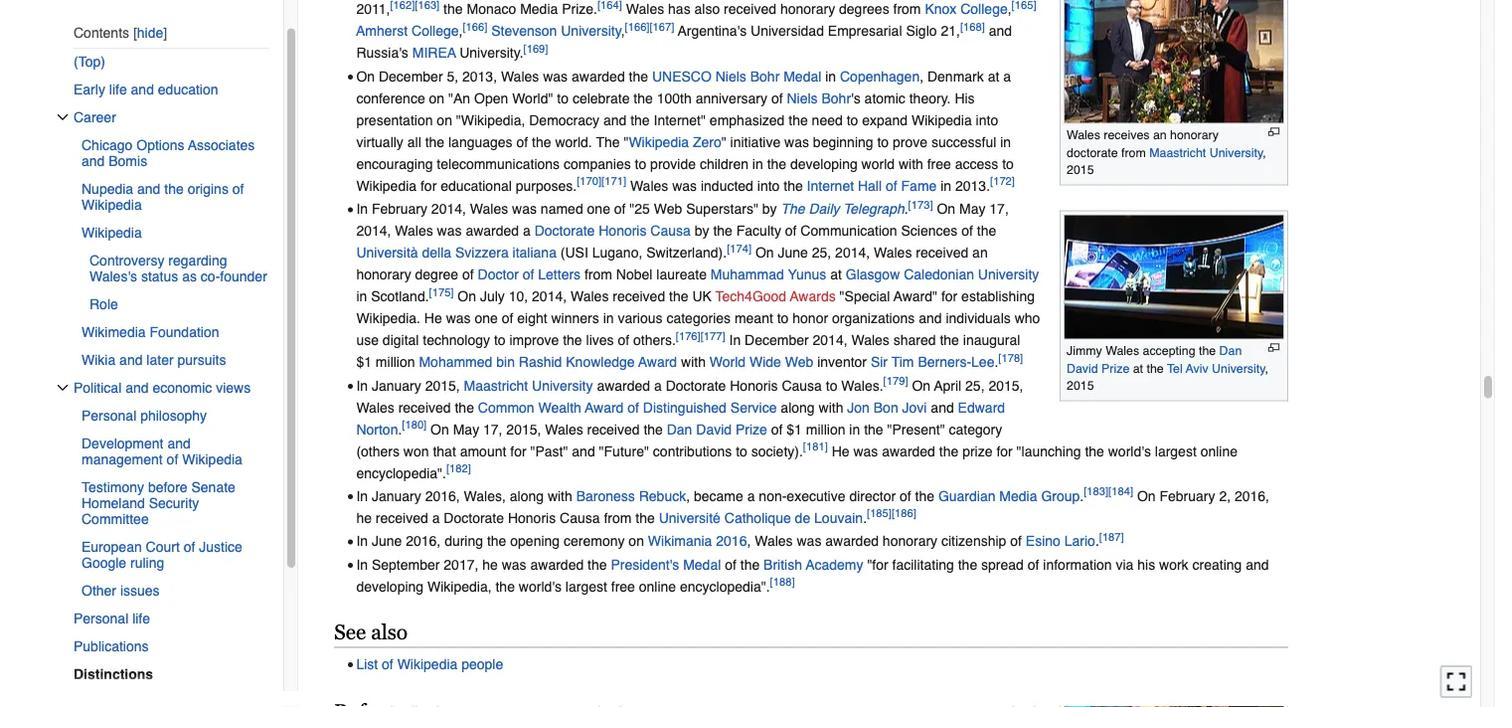 Task type: locate. For each thing, give the bounding box(es) containing it.
0 horizontal spatial million
[[376, 354, 415, 370]]

wales inside on may 17, 2014, wales was awarded a
[[395, 223, 433, 239]]

december inside in december 2014, wales shared the inaugural $1
[[745, 332, 809, 348]]

in down jon
[[850, 421, 861, 437]]

2 vertical spatial honoris
[[508, 510, 556, 526]]

0 horizontal spatial award
[[585, 399, 624, 415]]

0 vertical spatial bohr
[[751, 68, 780, 84]]

media up stevenson
[[520, 1, 558, 17]]

honoris for to
[[730, 377, 778, 393]]

from inside doctor of letters from nobel laureate muhammad yunus at glasgow caledonian university in scotland. [175] on july 10, 2014, wales received the uk tech4good awards
[[585, 266, 613, 282]]

0 horizontal spatial $1
[[356, 354, 372, 370]]

received inside ". [180] on may 17, 2015, wales received the dan david prize of $1"
[[587, 421, 640, 437]]

[183]
[[1084, 486, 1109, 498]]

(top)
[[74, 54, 105, 69]]

wikipedia up controversy
[[82, 225, 142, 241]]

1 vertical spatial he
[[483, 556, 498, 572]]

1 vertical spatial david
[[696, 421, 732, 437]]

in for in june 2016, during the opening ceremony on wikimania 2016 , wales was awarded honorary citizenship of esino lario . [187]
[[356, 533, 368, 549]]

0 vertical spatial maastricht
[[1150, 145, 1207, 159]]

17, down [172]
[[990, 201, 1009, 217]]

inducted
[[701, 177, 754, 193]]

media inside "in january 2016, wales, along with baroness rebuck , became a non-executive director of the guardian media group . [183] [184]"
[[1000, 488, 1038, 504]]

0 horizontal spatial online
[[639, 578, 676, 594]]

along up [181] link
[[781, 399, 815, 415]]

[175] link
[[429, 286, 454, 299]]

[179] link
[[884, 375, 909, 387]]

the down laureate
[[669, 288, 689, 304]]

medal
[[784, 68, 822, 84], [683, 556, 721, 572]]

awarded inside in january 2015, maastricht university awarded a doctorate honoris causa to wales. [179]
[[597, 377, 651, 393]]

december up wide
[[745, 332, 809, 348]]

2 " from the left
[[722, 134, 727, 150]]

0 vertical spatial world's
[[1109, 443, 1152, 459]]

maastricht down receives
[[1150, 145, 1207, 159]]

wales down organizations
[[852, 332, 890, 348]]

with left baroness
[[548, 488, 573, 504]]

1 horizontal spatial encyclopedia".
[[680, 578, 770, 594]]

2 horizontal spatial causa
[[782, 377, 822, 393]]

anniversary
[[696, 90, 768, 106]]

received up glasgow caledonian university link
[[916, 245, 969, 260]]

1 vertical spatial may
[[453, 421, 480, 437]]

information
[[1044, 556, 1113, 572]]

. inside in june 2016, during the opening ceremony on wikimania 2016 , wales was awarded honorary citizenship of esino lario . [187]
[[1096, 533, 1100, 549]]

honorary inside in june 2016, during the opening ceremony on wikimania 2016 , wales was awarded honorary citizenship of esino lario . [187]
[[883, 533, 938, 549]]

million inside "million in the "present" category (others won that amount for "past" and "future" contributions to society)."
[[806, 421, 846, 437]]

wikia and later pursuits link
[[82, 346, 270, 374]]

of inside , denmark at a conference on "an open world" to celebrate the 100th anniversary of
[[772, 90, 783, 106]]

1 vertical spatial june
[[372, 533, 402, 549]]

0 horizontal spatial free
[[611, 578, 635, 594]]

web inside million mohammed bin rashid knowledge award with world wide web inventor sir tim berners-lee . [178]
[[785, 354, 814, 370]]

1 vertical spatial dan david prize link
[[667, 421, 768, 437]]

degrees
[[839, 1, 890, 17]]

in inside in june 2016, during the opening ceremony on wikimania 2016 , wales was awarded honorary citizenship of esino lario . [187]
[[356, 533, 368, 549]]

the inside , denmark at a conference on "an open world" to celebrate the 100th anniversary of
[[634, 90, 653, 106]]

stevenson university link
[[492, 23, 622, 39]]

accepting
[[1143, 344, 1196, 358]]

education
[[158, 81, 218, 97]]

doctorate down named
[[535, 223, 595, 239]]

[173]
[[909, 199, 933, 211]]

the left tel
[[1147, 361, 1164, 375]]

was down provide
[[673, 177, 697, 193]]

million down "digital"
[[376, 354, 415, 370]]

honorary down università
[[356, 266, 411, 282]]

wikipedia down bomis
[[82, 197, 142, 213]]

niels bohr link
[[787, 90, 851, 106]]

on for on june 25, 2014, wales received an honorary degree of
[[756, 245, 774, 260]]

2015 down jimmy
[[1067, 378, 1095, 393]]

0 horizontal spatial into
[[758, 177, 780, 193]]

doctor
[[478, 266, 519, 282]]

1 [166] from the left
[[463, 21, 488, 33]]

on for on april 25, 2015, wales received the
[[912, 377, 931, 393]]

prize inside ". [180] on may 17, 2015, wales received the dan david prize of $1"
[[736, 421, 768, 437]]

maastricht university link down rashid
[[464, 377, 593, 393]]

25, inside on june 25, 2014, wales received an honorary degree of
[[812, 245, 832, 260]]

0 horizontal spatial may
[[453, 421, 480, 437]]

0 vertical spatial along
[[781, 399, 815, 415]]

views
[[216, 380, 251, 396]]

x small image
[[57, 111, 69, 123], [57, 382, 69, 394]]

unesco niels bohr medal link
[[652, 68, 822, 84]]

on inside 's atomic theory. his presentation on "wikipedia, democracy and the internet" emphasized the need to expand wikipedia into virtually all the languages of the world. the "
[[437, 112, 452, 128]]

1 horizontal spatial doctorate
[[535, 223, 595, 239]]

on inside on may 17, 2014, wales was awarded a
[[937, 201, 956, 217]]

the down bon
[[864, 421, 884, 437]]

[172] link
[[991, 175, 1015, 188]]

received inside on june 25, 2014, wales received an honorary degree of
[[916, 245, 969, 260]]

wales up della at top
[[395, 223, 433, 239]]

wales up british on the bottom right of the page
[[755, 533, 793, 549]]

, 2015 down accepting
[[1067, 361, 1269, 393]]

0 vertical spatial developing
[[791, 156, 858, 172]]

0 horizontal spatial february
[[372, 201, 428, 217]]

doctorate inside in january 2015, maastricht university awarded a doctorate honoris causa to wales. [179]
[[666, 377, 726, 393]]

non-
[[759, 488, 787, 504]]

0 vertical spatial he
[[356, 510, 372, 526]]

received inside on april 25, 2015, wales received the
[[398, 399, 451, 415]]

maastricht university link for wales receives an honorary doctorate from
[[1150, 145, 1264, 159]]

1 vertical spatial february
[[1160, 488, 1216, 504]]

0 vertical spatial 17,
[[990, 201, 1009, 217]]

1 horizontal spatial dan
[[1220, 344, 1243, 358]]

and inside "for facilitating the spread of information via his work creating and developing wikipedia, the world's largest free online encyclopedia".
[[1246, 556, 1270, 572]]

into inside the [170] [171] wales was inducted into the internet hall of fame in 2013. [172]
[[758, 177, 780, 193]]

25, for 2014,
[[812, 245, 832, 260]]

2014, up inventor
[[813, 332, 848, 348]]

25, inside on april 25, 2015, wales received the
[[966, 377, 985, 393]]

1 horizontal spatial 17,
[[990, 201, 1009, 217]]

pursuits
[[178, 352, 226, 368]]

0 horizontal spatial doctorate
[[444, 510, 504, 526]]

in february 2014, wales was named one of "25 web superstars" by the daily telegraph . [173]
[[356, 199, 933, 217]]

1 vertical spatial dan
[[667, 421, 693, 437]]

personal for personal life
[[74, 611, 129, 626]]

[185] link
[[867, 508, 892, 520]]

. down director
[[863, 510, 867, 526]]

dan inside ". [180] on may 17, 2015, wales received the dan david prize of $1"
[[667, 421, 693, 437]]

1 horizontal spatial "
[[722, 134, 727, 150]]

to inside 's atomic theory. his presentation on "wikipedia, democracy and the internet" emphasized the need to expand wikipedia into virtually all the languages of the world. the "
[[847, 112, 859, 128]]

european court of justice google ruling
[[82, 539, 243, 571]]

maastricht university link down receives
[[1150, 145, 1264, 159]]

1 vertical spatial causa
[[782, 377, 822, 393]]

telegraph
[[844, 201, 905, 217]]

université catholique de louvain link
[[659, 510, 863, 526]]

17, inside on may 17, 2014, wales was awarded a
[[990, 201, 1009, 217]]

letters
[[538, 266, 581, 282]]

1 horizontal spatial web
[[785, 354, 814, 370]]

2 [166] link from the left
[[625, 21, 650, 33]]

on for conference
[[429, 90, 445, 106]]

1 horizontal spatial world's
[[1109, 443, 1152, 459]]

daily
[[809, 201, 840, 217]]

0 horizontal spatial life
[[109, 81, 127, 97]]

inventor
[[818, 354, 867, 370]]

on for on december 5, 2013, wales was awarded the unesco niels bohr medal in copenhagen
[[356, 68, 375, 84]]

1 vertical spatial , 2015
[[1067, 361, 1269, 393]]

awarded down louvain at the bottom right of page
[[826, 533, 879, 549]]

0 horizontal spatial dan
[[667, 421, 693, 437]]

1 horizontal spatial david
[[1067, 361, 1099, 375]]

was inside in february 2014, wales was named one of "25 web superstars" by the daily telegraph . [173]
[[512, 201, 537, 217]]

1 vertical spatial the
[[781, 201, 805, 217]]

received up "future"
[[587, 421, 640, 437]]

academy
[[806, 556, 864, 572]]

[167]
[[650, 21, 675, 33]]

0 vertical spatial , 2015
[[1067, 145, 1267, 177]]

wikia
[[82, 352, 116, 368]]

1 vertical spatial medal
[[683, 556, 721, 572]]

from
[[894, 1, 921, 17], [1122, 145, 1147, 159], [585, 266, 613, 282], [604, 510, 632, 526]]

chicago options associates and bomis link
[[82, 131, 270, 175]]

causa inside in january 2015, maastricht university awarded a doctorate honoris causa to wales. [179]
[[782, 377, 822, 393]]

his
[[1138, 556, 1156, 572]]

the up the [170] [171] wales was inducted into the internet hall of fame in 2013. [172]
[[767, 156, 787, 172]]

. down inaugural
[[995, 354, 999, 370]]

[166] down the monaco in the top of the page
[[463, 21, 488, 33]]

one down july
[[475, 310, 498, 326]]

on inside ". [180] on may 17, 2015, wales received the dan david prize of $1"
[[431, 421, 449, 437]]

december up conference
[[379, 68, 443, 84]]

distinctions link
[[74, 660, 283, 688]]

from down lugano,
[[585, 266, 613, 282]]

0 horizontal spatial 17,
[[483, 421, 503, 437]]

2 vertical spatial causa
[[560, 510, 600, 526]]

doctorate inside doctorate honoris causa by the faculty of communication sciences of the università della svizzera italiana (usi lugano, switzerland). [174]
[[535, 223, 595, 239]]

in inside in january 2015, maastricht university awarded a doctorate honoris causa to wales. [179]
[[356, 377, 368, 393]]

who
[[1015, 310, 1041, 326]]

he inside he was awarded the prize for "launching the world's largest online encyclopedia".
[[832, 443, 850, 459]]

wikipedia,
[[428, 578, 492, 594]]

nupedia and the origins of wikipedia
[[82, 181, 244, 213]]

1 january from the top
[[372, 377, 421, 393]]

25,
[[812, 245, 832, 260], [966, 377, 985, 393]]

0 horizontal spatial 2015,
[[425, 377, 460, 393]]

2014, inside on may 17, 2014, wales was awarded a
[[356, 223, 391, 239]]

on right [173] 'link'
[[937, 201, 956, 217]]

on inside , denmark at a conference on "an open world" to celebrate the 100th anniversary of
[[429, 90, 445, 106]]

0 vertical spatial media
[[520, 1, 558, 17]]

1 horizontal spatial by
[[763, 201, 777, 217]]

causa down inventor
[[782, 377, 822, 393]]

the down baroness rebuck link
[[636, 510, 655, 526]]

received inside the on february 2, 2016, he received a doctorate honoris causa from the
[[376, 510, 428, 526]]

. up (others
[[398, 421, 402, 437]]

nupedia and the origins of wikipedia link
[[82, 175, 270, 219]]

1 vertical spatial web
[[785, 354, 814, 370]]

$1 up society).
[[787, 421, 803, 437]]

1 vertical spatial life
[[132, 611, 150, 626]]

and right 'creating'
[[1246, 556, 1270, 572]]

25, up yunus
[[812, 245, 832, 260]]

web right "25 on the top of page
[[654, 201, 683, 217]]

at
[[988, 68, 1000, 84], [831, 266, 842, 282], [1134, 361, 1144, 375]]

citizenship
[[942, 533, 1007, 549]]

1 vertical spatial largest
[[566, 578, 608, 594]]

0 vertical spatial honoris
[[599, 223, 647, 239]]

of up spread at the bottom right
[[1011, 533, 1022, 549]]

to up 'democracy'
[[557, 90, 569, 106]]

on up president's
[[629, 533, 644, 549]]

and
[[989, 23, 1013, 39], [131, 81, 154, 97], [604, 112, 627, 128], [82, 153, 105, 169], [137, 181, 161, 197], [919, 310, 942, 326], [119, 352, 143, 368], [125, 380, 149, 396], [931, 399, 955, 415], [167, 435, 191, 451], [572, 443, 595, 459], [1246, 556, 1270, 572]]

0 horizontal spatial bohr
[[751, 68, 780, 84]]

in for in september 2017, he was awarded the president's medal of the british academy
[[356, 556, 368, 572]]

free
[[928, 156, 952, 172], [611, 578, 635, 594]]

with inside "in january 2016, wales, along with baroness rebuck , became a non-executive director of the guardian media group . [183] [184]"
[[548, 488, 573, 504]]

2015, down 'common' in the bottom left of the page
[[507, 421, 541, 437]]

dan
[[1220, 344, 1243, 358], [667, 421, 693, 437]]

0 vertical spatial personal
[[82, 408, 137, 424]]

of inside the [170] [171] wales was inducted into the internet hall of fame in 2013. [172]
[[886, 177, 898, 193]]

2 horizontal spatial honoris
[[730, 377, 778, 393]]

bohr up anniversary
[[751, 68, 780, 84]]

in inside doctor of letters from nobel laureate muhammad yunus at glasgow caledonian university in scotland. [175] on july 10, 2014, wales received the uk tech4good awards
[[356, 288, 367, 304]]

in for in january 2015, maastricht university awarded a doctorate honoris causa to wales. [179]
[[356, 377, 368, 393]]

college
[[961, 1, 1008, 17], [412, 23, 459, 39]]

the up berners-
[[940, 332, 960, 348]]

lugano,
[[592, 245, 643, 260]]

encyclopedia". inside he was awarded the prize for "launching the world's largest online encyclopedia".
[[356, 465, 447, 481]]

wikipedia up senate
[[182, 451, 243, 467]]

in for in january 2016, wales, along with baroness rebuck , became a non-executive director of the guardian media group . [183] [184]
[[356, 488, 368, 504]]

1 horizontal spatial also
[[695, 1, 720, 17]]

on inside on june 25, 2014, wales received an honorary degree of
[[756, 245, 774, 260]]

world's
[[1109, 443, 1152, 459], [519, 578, 562, 594]]

for inside "special award" for establishing wikipedia. he was one of eight winners in various categories meant to honor organizations and individuals who use digital technology to improve the lives of others.
[[942, 288, 958, 304]]

june for on
[[778, 245, 808, 260]]

1 horizontal spatial 2015,
[[507, 421, 541, 437]]

one inside "special award" for establishing wikipedia. he was one of eight winners in various categories meant to honor organizations and individuals who use digital technology to improve the lives of others.
[[475, 310, 498, 326]]

million inside million mohammed bin rashid knowledge award with world wide web inventor sir tim berners-lee . [178]
[[376, 354, 415, 370]]

1 vertical spatial 25,
[[966, 377, 985, 393]]

wikipedia zero
[[629, 134, 722, 150]]

of up society).
[[772, 421, 783, 437]]

became
[[694, 488, 744, 504]]

honoris up opening
[[508, 510, 556, 526]]

0 vertical spatial medal
[[784, 68, 822, 84]]

at the tel aviv university
[[1130, 361, 1266, 375]]

0 horizontal spatial one
[[475, 310, 498, 326]]

won
[[404, 443, 429, 459]]

the left the origins
[[164, 181, 184, 197]]

also up "list"
[[371, 620, 408, 644]]

copenhagen link
[[840, 68, 920, 84]]

life for personal
[[132, 611, 150, 626]]

1 x small image from the top
[[57, 111, 69, 123]]

1 [166] link from the left
[[463, 21, 488, 33]]

2 x small image from the top
[[57, 382, 69, 394]]

[182] link
[[447, 463, 471, 475]]

on inside the on february 2, 2016, he received a doctorate honoris causa from the
[[1138, 488, 1156, 504]]

emphasized
[[710, 112, 785, 128]]

0 horizontal spatial 25,
[[812, 245, 832, 260]]

1 vertical spatial at
[[831, 266, 842, 282]]

1 " from the left
[[624, 134, 629, 150]]

the down the [170] [171] wales was inducted into the internet hall of fame in 2013. [172]
[[781, 201, 805, 217]]

1 horizontal spatial one
[[587, 201, 611, 217]]

maastricht university link for in january 2015,
[[464, 377, 593, 393]]

2 vertical spatial at
[[1134, 361, 1144, 375]]

[169]
[[524, 43, 548, 55]]

at inside doctor of letters from nobel laureate muhammad yunus at glasgow caledonian university in scotland. [175] on july 10, 2014, wales received the uk tech4good awards
[[831, 266, 842, 282]]

along
[[781, 399, 815, 415], [510, 488, 544, 504]]

david inside ". [180] on may 17, 2015, wales received the dan david prize of $1"
[[696, 421, 732, 437]]

0 vertical spatial one
[[587, 201, 611, 217]]

doctorate
[[1067, 145, 1118, 159]]

2 vertical spatial doctorate
[[444, 510, 504, 526]]

0 vertical spatial by
[[763, 201, 777, 217]]

"wikipedia,
[[456, 112, 525, 128]]

prize inside dan david prize
[[1102, 361, 1130, 375]]

on up jovi
[[912, 377, 931, 393]]

1 horizontal spatial an
[[1154, 128, 1167, 142]]

february inside the on february 2, 2016, he received a doctorate honoris causa from the
[[1160, 488, 1216, 504]]

the up the tel aviv university link
[[1199, 344, 1217, 358]]

the inside nupedia and the origins of wikipedia
[[164, 181, 184, 197]]

he up september
[[356, 510, 372, 526]]

award inside million mohammed bin rashid knowledge award with world wide web inventor sir tim berners-lee . [178]
[[639, 354, 677, 370]]

organizations
[[832, 310, 915, 326]]

0 vertical spatial david
[[1067, 361, 1099, 375]]

0 horizontal spatial he
[[425, 310, 442, 326]]

1 vertical spatial 17,
[[483, 421, 503, 437]]

honoris up lugano,
[[599, 223, 647, 239]]

x small image for career
[[57, 111, 69, 123]]

may up amount
[[453, 421, 480, 437]]

the left internet
[[784, 177, 803, 193]]

to left provide
[[635, 156, 647, 172]]

lee
[[972, 354, 995, 370]]

february left 2,
[[1160, 488, 1216, 504]]

on inside doctor of letters from nobel laureate muhammad yunus at glasgow caledonian university in scotland. [175] on july 10, 2014, wales received the uk tech4good awards
[[458, 288, 476, 304]]

online inside he was awarded the prize for "launching the world's largest online encyclopedia".
[[1201, 443, 1238, 459]]

personal
[[82, 408, 137, 424], [74, 611, 129, 626]]

on for on february 2, 2016, he received a doctorate honoris causa from the
[[1138, 488, 1156, 504]]

wales right jimmy
[[1106, 344, 1140, 358]]

2 [166] from the left
[[625, 21, 650, 33]]

in up wikipedia.
[[356, 288, 367, 304]]

wales up winners
[[571, 288, 609, 304]]

and down 'celebrate'
[[604, 112, 627, 128]]

honoris for from
[[508, 510, 556, 526]]

the down "common wealth award of distinguished service" link
[[644, 421, 663, 437]]

wales inside on april 25, 2015, wales received the
[[356, 399, 395, 415]]

stevenson
[[492, 23, 557, 39]]

's atomic theory. his presentation on "wikipedia, democracy and the internet" emphasized the need to expand wikipedia into virtually all the languages of the world. the "
[[356, 90, 999, 150]]

creating
[[1193, 556, 1243, 572]]

0 horizontal spatial [166] link
[[463, 21, 488, 33]]

of inside 's atomic theory. his presentation on "wikipedia, democracy and the internet" emphasized the need to expand wikipedia into virtually all the languages of the world. the "
[[517, 134, 528, 150]]

january down (others
[[372, 488, 421, 504]]

causa up the switzerland).
[[651, 223, 691, 239]]

world's inside "for facilitating the spread of information via his work creating and developing wikipedia, the world's largest free online encyclopedia".
[[519, 578, 562, 594]]

0 horizontal spatial by
[[695, 223, 710, 239]]

life for early
[[109, 81, 127, 97]]

1 vertical spatial doctorate
[[666, 377, 726, 393]]

personal down political
[[82, 408, 137, 424]]

june inside in june 2016, during the opening ceremony on wikimania 2016 , wales was awarded honorary citizenship of esino lario . [187]
[[372, 533, 402, 549]]

google
[[82, 555, 126, 571]]

, inside in june 2016, during the opening ceremony on wikimania 2016 , wales was awarded honorary citizenship of esino lario . [187]
[[747, 533, 751, 549]]

an inside on june 25, 2014, wales received an honorary degree of
[[973, 245, 988, 260]]

the inside in june 2016, during the opening ceremony on wikimania 2016 , wales was awarded honorary citizenship of esino lario . [187]
[[487, 533, 507, 549]]

of right "list"
[[382, 656, 394, 672]]

1 horizontal spatial into
[[976, 112, 999, 128]]

0 horizontal spatial he
[[356, 510, 372, 526]]

" up children
[[722, 134, 727, 150]]

1 horizontal spatial maastricht university link
[[1150, 145, 1264, 159]]

from inside wales receives an honorary doctorate from
[[1122, 145, 1147, 159]]

1 vertical spatial december
[[745, 332, 809, 348]]

1 horizontal spatial causa
[[651, 223, 691, 239]]

1 vertical spatial encyclopedia".
[[680, 578, 770, 594]]

wales receives an honorary doctorate from
[[1067, 128, 1219, 159]]

wales
[[626, 1, 665, 17], [501, 68, 539, 84], [1067, 128, 1101, 142], [630, 177, 669, 193], [470, 201, 508, 217], [395, 223, 433, 239], [874, 245, 912, 260], [571, 288, 609, 304], [852, 332, 890, 348], [1106, 344, 1140, 358], [356, 399, 395, 415], [545, 421, 583, 437], [755, 533, 793, 549]]

0 horizontal spatial largest
[[566, 578, 608, 594]]

at inside , denmark at a conference on "an open world" to celebrate the 100th anniversary of
[[988, 68, 1000, 84]]

0 vertical spatial the
[[596, 134, 620, 150]]

1 vertical spatial into
[[758, 177, 780, 193]]

bohr
[[751, 68, 780, 84], [822, 90, 851, 106]]

encyclopedia". down 2016
[[680, 578, 770, 594]]

10,
[[509, 288, 528, 304]]

by up the switzerland).
[[695, 223, 710, 239]]

0 horizontal spatial world's
[[519, 578, 562, 594]]

[188] link
[[770, 576, 795, 589]]

0 horizontal spatial college
[[412, 23, 459, 39]]

and inside "million in the "present" category (others won that amount for "past" and "future" contributions to society)."
[[572, 443, 595, 459]]

awards
[[790, 288, 836, 304]]

he inside the on february 2, 2016, he received a doctorate honoris causa from the
[[356, 510, 372, 526]]

1 horizontal spatial he
[[832, 443, 850, 459]]

at right yunus
[[831, 266, 842, 282]]

0 horizontal spatial maastricht university link
[[464, 377, 593, 393]]

was inside on may 17, 2014, wales was awarded a
[[437, 223, 462, 239]]

1 horizontal spatial largest
[[1155, 443, 1197, 459]]

of inside on june 25, 2014, wales received an honorary degree of
[[462, 266, 474, 282]]

0 horizontal spatial along
[[510, 488, 544, 504]]

of inside doctor of letters from nobel laureate muhammad yunus at glasgow caledonian university in scotland. [175] on july 10, 2014, wales received the uk tech4good awards
[[523, 266, 534, 282]]

x small image left career on the left top of the page
[[57, 111, 69, 123]]

x small image for political and economic views
[[57, 382, 69, 394]]

was right initiative on the top of the page
[[785, 134, 810, 150]]

tel aviv university link
[[1168, 361, 1266, 375]]

january for 2015,
[[372, 377, 421, 393]]

awarded down "present"
[[882, 443, 936, 459]]

along inside "in january 2016, wales, along with baroness rebuck , became a non-executive director of the guardian media group . [183] [184]"
[[510, 488, 544, 504]]

0 horizontal spatial honoris
[[508, 510, 556, 526]]

on left july
[[458, 288, 476, 304]]

he inside "special award" for establishing wikipedia. he was one of eight winners in various categories meant to honor organizations and individuals who use digital technology to improve the lives of others.
[[425, 310, 442, 326]]

0 horizontal spatial an
[[973, 245, 988, 260]]

2015 down doctorate
[[1067, 162, 1095, 177]]

david down jimmy
[[1067, 361, 1099, 375]]

edward
[[958, 399, 1006, 415]]

wales's
[[90, 268, 137, 284]]

[175]
[[429, 286, 454, 299]]

awarded
[[572, 68, 625, 84], [466, 223, 519, 239], [597, 377, 651, 393], [882, 443, 936, 459], [826, 533, 879, 549], [531, 556, 584, 572]]

0 vertical spatial 2015
[[1067, 162, 1095, 177]]

. down the fame
[[905, 201, 909, 217]]

on up muhammad yunus link
[[756, 245, 774, 260]]

the inside 's atomic theory. his presentation on "wikipedia, democracy and the internet" emphasized the need to expand wikipedia into virtually all the languages of the world. the "
[[596, 134, 620, 150]]

empresarial
[[828, 23, 903, 39]]

was inside he was awarded the prize for "launching the world's largest online encyclopedia".
[[854, 443, 879, 459]]

2 horizontal spatial 2015,
[[989, 377, 1024, 393]]

in
[[356, 201, 368, 217], [730, 332, 741, 348], [356, 377, 368, 393], [356, 488, 368, 504], [356, 533, 368, 549], [356, 556, 368, 572]]

was down jon
[[854, 443, 879, 459]]

" inside "" initiative was beginning to prove successful in encouraging telecommunications companies to provide children in the developing world with free access to wikipedia for educational purposes."
[[722, 134, 727, 150]]

aviv
[[1186, 361, 1209, 375]]

of right hall
[[886, 177, 898, 193]]

media left group
[[1000, 488, 1038, 504]]

"25
[[630, 201, 650, 217]]

the daily telegraph link
[[781, 201, 905, 217]]

2 january from the top
[[372, 488, 421, 504]]

[188]
[[770, 576, 795, 589]]

beginning
[[813, 134, 874, 150]]

world's down opening
[[519, 578, 562, 594]]

0 horizontal spatial web
[[654, 201, 683, 217]]

in inside "in january 2016, wales, along with baroness rebuck , became a non-executive director of the guardian media group . [183] [184]"
[[356, 488, 368, 504]]

he right [181]
[[832, 443, 850, 459]]

2 vertical spatial on
[[629, 533, 644, 549]]

january up [180] link
[[372, 377, 421, 393]]

2014,
[[432, 201, 466, 217], [356, 223, 391, 239], [836, 245, 870, 260], [532, 288, 567, 304], [813, 332, 848, 348]]

1 horizontal spatial honoris
[[599, 223, 647, 239]]

bohr up need
[[822, 90, 851, 106]]

, inside "in january 2016, wales, along with baroness rebuck , became a non-executive director of the guardian media group . [183] [184]"
[[686, 488, 690, 504]]

awarded inside he was awarded the prize for "launching the world's largest online encyclopedia".
[[882, 443, 936, 459]]

1 vertical spatial $1
[[787, 421, 803, 437]]

conference
[[356, 90, 425, 106]]

establishing
[[962, 288, 1035, 304]]

of right court
[[184, 539, 195, 555]]

of inside nupedia and the origins of wikipedia
[[232, 181, 244, 197]]

awarded inside in june 2016, during the opening ceremony on wikimania 2016 , wales was awarded honorary citizenship of esino lario . [187]
[[826, 533, 879, 549]]

april
[[934, 377, 962, 393]]

from down receives
[[1122, 145, 1147, 159]]

the inside ". [180] on may 17, 2015, wales received the dan david prize of $1"
[[644, 421, 663, 437]]



Task type: vqa. For each thing, say whether or not it's contained in the screenshot.
bottommost june
yes



Task type: describe. For each thing, give the bounding box(es) containing it.
wales inside in december 2014, wales shared the inaugural $1
[[852, 332, 890, 348]]

personal for personal philosophy
[[82, 408, 137, 424]]

david inside dan david prize
[[1067, 361, 1099, 375]]

options
[[137, 137, 185, 153]]

web for wide
[[785, 354, 814, 370]]

2015, inside ". [180] on may 17, 2015, wales received the dan david prize of $1"
[[507, 421, 541, 437]]

digital
[[383, 332, 419, 348]]

the down 'democracy'
[[532, 134, 552, 150]]

awarded inside on may 17, 2014, wales was awarded a
[[466, 223, 519, 239]]

and inside and russia's
[[989, 23, 1013, 39]]

the inside doctor of letters from nobel laureate muhammad yunus at glasgow caledonian university in scotland. [175] on july 10, 2014, wales received the uk tech4good awards
[[669, 288, 689, 304]]

mohammed bin rashid knowledge award link
[[419, 354, 677, 370]]

of down 10,
[[502, 310, 514, 326]]

free inside "for facilitating the spread of information via his work creating and developing wikipedia, the world's largest free online encyclopedia".
[[611, 578, 635, 594]]

and inside development and management of wikipedia
[[167, 435, 191, 451]]

université
[[659, 510, 721, 526]]

maastricht university
[[1150, 145, 1264, 159]]

1 horizontal spatial maastricht
[[1150, 145, 1207, 159]]

1 vertical spatial also
[[371, 620, 408, 644]]

and inside nupedia and the origins of wikipedia
[[137, 181, 161, 197]]

spread
[[982, 556, 1024, 572]]

[176] link
[[676, 330, 701, 342]]

$1 inside in december 2014, wales shared the inaugural $1
[[356, 354, 372, 370]]

world wide web link
[[710, 354, 814, 370]]

1 , 2015 from the top
[[1067, 145, 1267, 177]]

million for in
[[806, 421, 846, 437]]

an inside wales receives an honorary doctorate from
[[1154, 128, 1167, 142]]

december for on
[[379, 68, 443, 84]]

of right the faculty
[[785, 223, 797, 239]]

for inside "" initiative was beginning to prove successful in encouraging telecommunications companies to provide children in the developing world with free access to wikipedia for educational purposes."
[[421, 177, 437, 193]]

on february 2, 2016, he received a doctorate honoris causa from the
[[356, 488, 1270, 526]]

was inside "special award" for establishing wikipedia. he was one of eight winners in various categories meant to honor organizations and individuals who use digital technology to improve the lives of others.
[[446, 310, 471, 326]]

and left later
[[119, 352, 143, 368]]

list
[[356, 656, 378, 672]]

"special award" for establishing wikipedia. he was one of eight winners in various categories meant to honor organizations and individuals who use digital technology to improve the lives of others.
[[356, 288, 1041, 348]]

a inside in january 2015, maastricht university awarded a doctorate honoris causa to wales. [179]
[[654, 377, 662, 393]]

the left unesco
[[629, 68, 648, 84]]

and inside chicago options associates and bomis
[[82, 153, 105, 169]]

in inside the [170] [171] wales was inducted into the internet hall of fame in 2013. [172]
[[941, 177, 952, 193]]

encyclopedia". inside "for facilitating the spread of information via his work creating and developing wikipedia, the world's largest free online encyclopedia".
[[680, 578, 770, 594]]

with inside million mohammed bin rashid knowledge award with world wide web inventor sir tim berners-lee . [178]
[[681, 354, 706, 370]]

"launching
[[1017, 443, 1082, 459]]

to up [172]
[[1003, 156, 1014, 172]]

[185]
[[867, 508, 892, 520]]

college inside the amherst college , [166] stevenson university , [166] [167] argentina's universidad empresarial siglo 21, [168]
[[412, 23, 459, 39]]

[186]
[[892, 508, 917, 520]]

the left the 'internet"'
[[631, 112, 650, 128]]

homeland
[[82, 495, 145, 511]]

into inside 's atomic theory. his presentation on "wikipedia, democracy and the internet" emphasized the need to expand wikipedia into virtually all the languages of the world. the "
[[976, 112, 999, 128]]

causa for wales.
[[782, 377, 822, 393]]

honor
[[793, 310, 829, 326]]

1 horizontal spatial college
[[961, 1, 1008, 17]]

economic
[[153, 380, 212, 396]]

the left prize
[[940, 443, 959, 459]]

1 horizontal spatial along
[[781, 399, 815, 415]]

the down citizenship
[[958, 556, 978, 572]]

status
[[141, 268, 178, 284]]

management
[[82, 451, 163, 467]]

web for "25
[[654, 201, 683, 217]]

philosophy
[[140, 408, 207, 424]]

glasgow
[[846, 266, 900, 282]]

and inside 's atomic theory. his presentation on "wikipedia, democracy and the internet" emphasized the need to expand wikipedia into virtually all the languages of the world. the "
[[604, 112, 627, 128]]

de
[[795, 510, 811, 526]]

. inside million mohammed bin rashid knowledge award with world wide web inventor sir tim berners-lee . [178]
[[995, 354, 999, 370]]

to down expand
[[878, 134, 889, 150]]

a inside , denmark at a conference on "an open world" to celebrate the 100th anniversary of
[[1004, 68, 1011, 84]]

june for in
[[372, 533, 402, 549]]

the inside the on february 2, 2016, he received a doctorate honoris causa from the
[[636, 510, 655, 526]]

della
[[422, 245, 452, 260]]

awarded down opening
[[531, 556, 584, 572]]

in for in december 2014, wales shared the inaugural $1
[[730, 332, 741, 348]]

the right all
[[425, 134, 445, 150]]

security
[[149, 495, 199, 511]]

was down opening
[[502, 556, 527, 572]]

2016, for citizenship
[[406, 533, 441, 549]]

wikimedia foundation link
[[82, 318, 270, 346]]

facilitating
[[893, 556, 955, 572]]

maastricht inside in january 2015, maastricht university awarded a doctorate honoris causa to wales. [179]
[[464, 377, 528, 393]]

of down in january 2015, maastricht university awarded a doctorate honoris causa to wales. [179] at the bottom of page
[[628, 399, 639, 415]]

0 horizontal spatial medal
[[683, 556, 721, 572]]

the inside in february 2014, wales was named one of "25 web superstars" by the daily telegraph . [173]
[[781, 201, 805, 217]]

(others
[[356, 443, 400, 459]]

. inside in february 2014, wales was named one of "25 web superstars" by the daily telegraph . [173]
[[905, 201, 909, 217]]

of inside "in january 2016, wales, along with baroness rebuck , became a non-executive director of the guardian media group . [183] [184]"
[[900, 488, 912, 504]]

and down april
[[931, 399, 955, 415]]

[168]
[[961, 21, 985, 33]]

all
[[408, 134, 421, 150]]

rashid
[[519, 354, 562, 370]]

$1 inside ". [180] on may 17, 2015, wales received the dan david prize of $1"
[[787, 421, 803, 437]]

jimmy
[[1067, 344, 1103, 358]]

received inside doctor of letters from nobel laureate muhammad yunus at glasgow caledonian university in scotland. [175] on july 10, 2014, wales received the uk tech4good awards
[[613, 288, 666, 304]]

wales inside doctor of letters from nobel laureate muhammad yunus at glasgow caledonian university in scotland. [175] on july 10, 2014, wales received the uk tech4good awards
[[571, 288, 609, 304]]

the inside on april 25, 2015, wales received the
[[455, 399, 474, 415]]

other issues link
[[82, 577, 270, 605]]

2 , 2015 from the top
[[1067, 361, 1269, 393]]

president's
[[611, 556, 680, 572]]

of right lives on the top left of page
[[618, 332, 630, 348]]

"special
[[840, 288, 891, 304]]

in inside "special award" for establishing wikipedia. he was one of eight winners in various categories meant to honor organizations and individuals who use digital technology to improve the lives of others.
[[603, 310, 614, 326]]

a inside on may 17, 2014, wales was awarded a
[[523, 223, 531, 239]]

contents
[[74, 24, 129, 40]]

see also
[[334, 620, 408, 644]]

yunus
[[788, 266, 827, 282]]

the inside "million in the "present" category (others won that amount for "past" and "future" contributions to society)."
[[864, 421, 884, 437]]

1 horizontal spatial dan david prize link
[[1067, 344, 1243, 375]]

role
[[90, 296, 118, 312]]

the down in june 2016, during the opening ceremony on wikimania 2016 , wales was awarded honorary citizenship of esino lario . [187]
[[741, 556, 760, 572]]

and inside "special award" for establishing wikipedia. he was one of eight winners in various categories meant to honor organizations and individuals who use digital technology to improve the lives of others.
[[919, 310, 942, 326]]

wikipedia inside "" initiative was beginning to prove successful in encouraging telecommunications companies to provide children in the developing world with free access to wikipedia for educational purposes."
[[356, 177, 417, 193]]

university inside doctor of letters from nobel laureate muhammad yunus at glasgow caledonian university in scotland. [175] on july 10, 2014, wales received the uk tech4good awards
[[979, 266, 1040, 282]]

category
[[949, 421, 1003, 437]]

wales inside on june 25, 2014, wales received an honorary degree of
[[874, 245, 912, 260]]

wales up [167]
[[626, 1, 665, 17]]

17, inside ". [180] on may 17, 2015, wales received the dan david prize of $1"
[[483, 421, 503, 437]]

wikipedia inside development and management of wikipedia
[[182, 451, 243, 467]]

the down ceremony
[[588, 556, 607, 572]]

on for on may 17, 2014, wales was awarded a
[[937, 201, 956, 217]]

of right sciences
[[962, 223, 974, 239]]

in up [172]
[[1001, 134, 1012, 150]]

university inside in january 2015, maastricht university awarded a doctorate honoris causa to wales. [179]
[[532, 377, 593, 393]]

2014, inside in february 2014, wales was named one of "25 web superstars" by the daily telegraph . [173]
[[432, 201, 466, 217]]

the down superstars"
[[714, 223, 733, 239]]

0 horizontal spatial niels
[[716, 68, 747, 84]]

january for 2016,
[[372, 488, 421, 504]]

uk
[[693, 288, 712, 304]]

laureate
[[657, 266, 707, 282]]

1 horizontal spatial he
[[483, 556, 498, 572]]

with left jon
[[819, 399, 844, 415]]

access
[[956, 156, 999, 172]]

1 horizontal spatial medal
[[784, 68, 822, 84]]

in up niels bohr
[[826, 68, 837, 84]]

british academy link
[[764, 556, 864, 572]]

wales up world"
[[501, 68, 539, 84]]

the left need
[[789, 112, 808, 128]]

2 2015 from the top
[[1067, 378, 1095, 393]]

2016, for the
[[425, 488, 460, 504]]

in down initiative on the top of the page
[[753, 156, 764, 172]]

honoris inside doctorate honoris causa by the faculty of communication sciences of the università della svizzera italiana (usi lugano, switzerland). [174]
[[599, 223, 647, 239]]

wales inside in february 2014, wales was named one of "25 web superstars" by the daily telegraph . [173]
[[470, 201, 508, 217]]

one inside in february 2014, wales was named one of "25 web superstars" by the daily telegraph . [173]
[[587, 201, 611, 217]]

knox college link
[[925, 1, 1008, 17]]

doctorate for from
[[444, 510, 504, 526]]

regarding
[[168, 252, 227, 268]]

opening
[[511, 533, 560, 549]]

a inside "in january 2016, wales, along with baroness rebuck , became a non-executive director of the guardian media group . [183] [184]"
[[748, 488, 755, 504]]

"past"
[[531, 443, 568, 459]]

wales inside ". [180] on may 17, 2015, wales received the dan david prize of $1"
[[545, 421, 583, 437]]

sir tim berners-lee link
[[871, 354, 995, 370]]

wide
[[750, 354, 782, 370]]

later
[[147, 352, 174, 368]]

. inside ". [180] on may 17, 2015, wales received the dan david prize of $1"
[[398, 421, 402, 437]]

distinctions
[[74, 666, 153, 682]]

of down 2016
[[725, 556, 737, 572]]

february for in
[[372, 201, 428, 217]]

common wealth award of distinguished service link
[[478, 399, 777, 415]]

expand
[[862, 112, 908, 128]]

testimony
[[82, 479, 144, 495]]

publications
[[74, 638, 149, 654]]

wales inside the [170] [171] wales was inducted into the internet hall of fame in 2013. [172]
[[630, 177, 669, 193]]

wales has also received honorary degrees from knox college ,
[[622, 1, 1012, 17]]

[182]
[[447, 463, 471, 475]]

with inside "" initiative was beginning to prove successful in encouraging telecommunications companies to provide children in the developing world with free access to wikipedia for educational purposes."
[[899, 156, 924, 172]]

the right the wikipedia,
[[496, 578, 515, 594]]

nupedia
[[82, 181, 133, 197]]

may inside ". [180] on may 17, 2015, wales received the dan david prize of $1"
[[453, 421, 480, 437]]

from up "siglo"
[[894, 1, 921, 17]]

world.
[[555, 134, 593, 150]]

2017,
[[444, 556, 479, 572]]

mirea link
[[413, 45, 456, 61]]

purposes.
[[516, 177, 577, 193]]

million for mohammed
[[376, 354, 415, 370]]

contents hide
[[74, 24, 163, 40]]

virtually
[[356, 134, 404, 150]]

, inside , denmark at a conference on "an open world" to celebrate the 100th anniversary of
[[920, 68, 924, 84]]

the inside the [170] [171] wales was inducted into the internet hall of fame in 2013. [172]
[[784, 177, 803, 193]]

(usi
[[561, 245, 589, 260]]

was inside in june 2016, during the opening ceremony on wikimania 2016 , wales was awarded honorary citizenship of esino lario . [187]
[[797, 533, 822, 549]]

shared
[[894, 332, 936, 348]]

on for presentation
[[437, 112, 452, 128]]

"for facilitating the spread of information via his work creating and developing wikipedia, the world's largest free online encyclopedia".
[[356, 556, 1270, 594]]

the down 2013.
[[977, 223, 997, 239]]

tech4good
[[716, 288, 787, 304]]

wikipedia left people
[[397, 656, 458, 672]]

and up career link
[[131, 81, 154, 97]]

largest inside "for facilitating the spread of information via his work creating and developing wikipedia, the world's largest free online encyclopedia".
[[566, 578, 608, 594]]

wales inside in june 2016, during the opening ceremony on wikimania 2016 , wales was awarded honorary citizenship of esino lario . [187]
[[755, 533, 793, 549]]

2015, inside on april 25, 2015, wales received the
[[989, 377, 1024, 393]]

2015, inside in january 2015, maastricht university awarded a doctorate honoris causa to wales. [179]
[[425, 377, 460, 393]]

university inside the amherst college , [166] stevenson university , [166] [167] argentina's universidad empresarial siglo 21, [168]
[[561, 23, 622, 39]]

svizzera
[[456, 245, 509, 260]]

1 2015 from the top
[[1067, 162, 1095, 177]]

caledonian
[[904, 266, 975, 282]]

to down tech4good awards link
[[777, 310, 789, 326]]

2 horizontal spatial at
[[1134, 361, 1144, 375]]

the left the monaco in the top of the page
[[444, 1, 463, 17]]

individuals
[[946, 310, 1011, 326]]

the inside "in january 2016, wales, along with baroness rebuck , became a non-executive director of the guardian media group . [183] [184]"
[[916, 488, 935, 504]]

on april 25, 2015, wales received the
[[356, 377, 1024, 415]]

was up world"
[[543, 68, 568, 84]]

2014, inside in december 2014, wales shared the inaugural $1
[[813, 332, 848, 348]]

awarded up 'celebrate'
[[572, 68, 625, 84]]

the up '[183]' link
[[1085, 443, 1105, 459]]

the inside "special award" for establishing wikipedia. he was one of eight winners in various categories meant to honor organizations and individuals who use digital technology to improve the lives of others.
[[563, 332, 582, 348]]

25, for 2015,
[[966, 377, 985, 393]]

1 vertical spatial niels
[[787, 90, 818, 106]]

2014, inside doctor of letters from nobel laureate muhammad yunus at glasgow caledonian university in scotland. [175] on july 10, 2014, wales received the uk tech4good awards
[[532, 288, 567, 304]]

wikipedia inside 's atomic theory. his presentation on "wikipedia, democracy and the internet" emphasized the need to expand wikipedia into virtually all the languages of the world. the "
[[912, 112, 972, 128]]

causa inside doctorate honoris causa by the faculty of communication sciences of the università della svizzera italiana (usi lugano, switzerland). [174]
[[651, 223, 691, 239]]

chicago
[[82, 137, 133, 153]]

february for on
[[1160, 488, 1216, 504]]

was inside "" initiative was beginning to prove successful in encouraging telecommunications companies to provide children in the developing world with free access to wikipedia for educational purposes."
[[785, 134, 810, 150]]

[171]
[[602, 175, 627, 188]]

doctorate for to
[[666, 377, 726, 393]]

fullscreen image
[[1447, 672, 1467, 692]]

and up personal philosophy
[[125, 380, 149, 396]]

causa for the
[[560, 510, 600, 526]]

companies
[[564, 156, 631, 172]]

honorary up universidad
[[781, 1, 836, 17]]

of inside development and management of wikipedia
[[167, 451, 178, 467]]

0 horizontal spatial dan david prize link
[[667, 421, 768, 437]]

wikipedia up provide
[[629, 134, 689, 150]]

people
[[462, 656, 504, 672]]

wikimania 2016 link
[[648, 533, 747, 549]]

free inside "" initiative was beginning to prove successful in encouraging telecommunications companies to provide children in the developing world with free access to wikipedia for educational purposes."
[[928, 156, 952, 172]]

to up bin on the bottom left of page
[[494, 332, 506, 348]]

dan inside dan david prize
[[1220, 344, 1243, 358]]

initiative
[[731, 134, 781, 150]]

on inside in june 2016, during the opening ceremony on wikimania 2016 , wales was awarded honorary citizenship of esino lario . [187]
[[629, 533, 644, 549]]

jimmy wales accepting the
[[1067, 344, 1220, 358]]

superstars"
[[686, 201, 759, 217]]

received up universidad
[[724, 1, 777, 17]]

sciences
[[902, 223, 958, 239]]

1 vertical spatial award
[[585, 399, 624, 415]]

[186] link
[[892, 508, 917, 520]]

career
[[74, 109, 116, 125]]

in for in february 2014, wales was named one of "25 web superstars" by the daily telegraph . [173]
[[356, 201, 368, 217]]

categories
[[667, 310, 731, 326]]

1 vertical spatial bohr
[[822, 90, 851, 106]]

president's medal link
[[611, 556, 721, 572]]

december for in
[[745, 332, 809, 348]]

senate
[[191, 479, 236, 495]]

his
[[955, 90, 975, 106]]

in inside "million in the "present" category (others won that amount for "past" and "future" contributions to society)."
[[850, 421, 861, 437]]

[178] link
[[999, 352, 1024, 364]]

dan david prize
[[1067, 344, 1243, 375]]

need
[[812, 112, 843, 128]]

amount
[[460, 443, 507, 459]]



